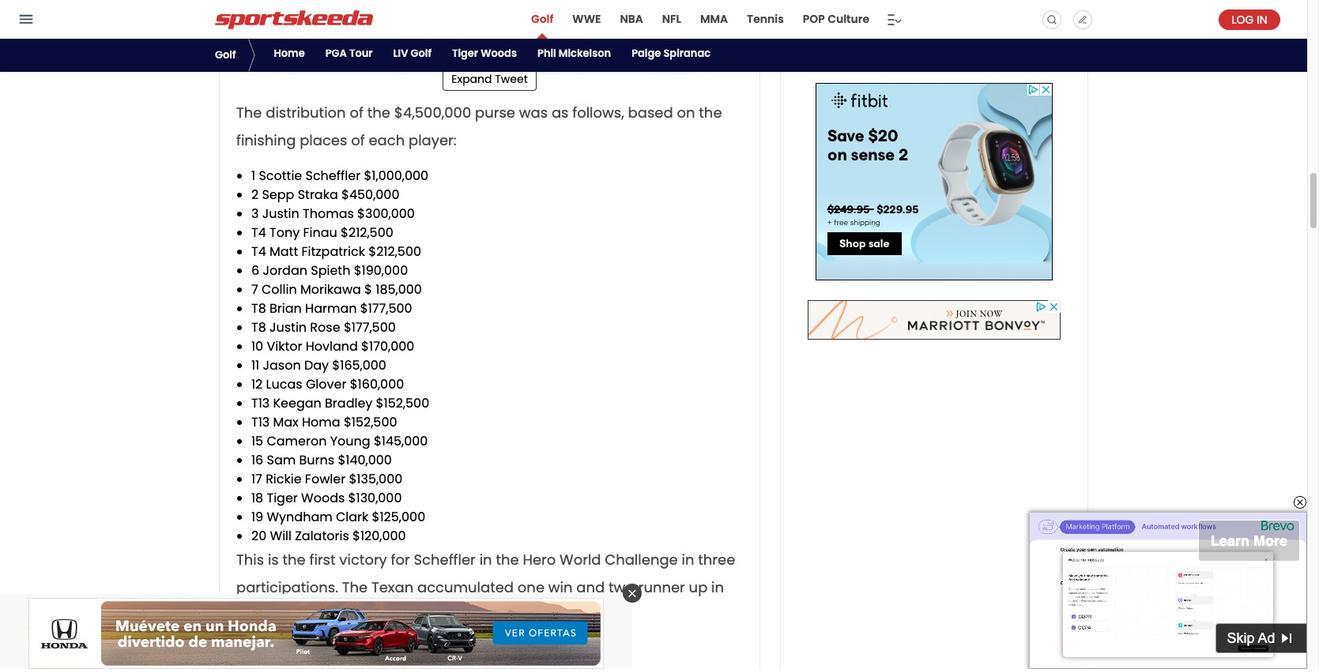 Task type: vqa. For each thing, say whether or not it's contained in the screenshot.
in
yes



Task type: locate. For each thing, give the bounding box(es) containing it.
golf right liv
[[411, 46, 432, 61]]

0 horizontal spatial scheffler
[[306, 167, 361, 185]]

2
[[252, 186, 259, 204]]

12
[[252, 375, 263, 394]]

of right 'distribution'
[[350, 102, 364, 122]]

1 vertical spatial $152,500
[[344, 413, 397, 431]]

$300,000
[[358, 204, 415, 223]]

the inside the distribution of the $4,500,000 purse was as follows, based on the finishing places of each player:
[[236, 102, 262, 122]]

tiger up expand
[[452, 46, 479, 61]]

$177,500
[[360, 299, 413, 318], [344, 318, 396, 337]]

1 horizontal spatial woods
[[481, 46, 517, 61]]

19
[[252, 508, 264, 526]]

0 horizontal spatial tiger
[[267, 489, 298, 507]]

culture
[[828, 11, 870, 27]]

woods down the fowler
[[301, 489, 345, 507]]

1 scottie scheffler $1,000,000 2 sepp straka $450,000 3 justin thomas $300,000 t4 tony finau $212,500 t4 matt fitzpatrick $212,500 6 jordan spieth $190,000 7 collin morikawa $ 185,000 t8 brian harman $177,500 t8 justin rose $177,500 10 viktor hovland $170,000 11 jason day $165,000 12 lucas glover $160,000 t13 keegan bradley $152,500 t13 max homa $152,500 15 cameron young $145,000 16 sam burns $140,000 17 rickie fowler $135,000 18 tiger woods $130,000 19 wyndham clark $125,000 20 will zalatoris $120,000 this is the first victory for scheffler in the hero world challenge in three participations. the texan accumulated one win and two runner up in this event.
[[236, 167, 736, 625]]

1 horizontal spatial the
[[342, 578, 368, 598]]

1 vertical spatial t8
[[252, 318, 266, 337]]

t4 up the 6
[[252, 242, 266, 261]]

rickie
[[266, 470, 302, 488]]

home link
[[272, 39, 307, 72]]

tour
[[350, 46, 373, 61]]

16
[[252, 451, 264, 469]]

viktor
[[267, 337, 302, 356]]

justin down brian
[[270, 318, 307, 337]]

woods
[[481, 46, 517, 61], [301, 489, 345, 507]]

nba link
[[619, 0, 645, 39]]

0 vertical spatial $212,500
[[341, 223, 394, 242]]

scheffler
[[306, 167, 361, 185], [414, 550, 476, 570]]

justin down sepp
[[262, 204, 300, 223]]

0 vertical spatial scheffler
[[306, 167, 361, 185]]

$177,500 up $170,000
[[344, 318, 396, 337]]

paige
[[632, 46, 661, 61]]

$125,000
[[372, 508, 426, 526]]

was
[[519, 102, 548, 122]]

golf up phil on the left of the page
[[531, 11, 554, 27]]

tiger
[[452, 46, 479, 61], [267, 489, 298, 507]]

is
[[268, 550, 279, 570]]

2 horizontal spatial golf
[[531, 11, 554, 27]]

$170,000
[[362, 337, 415, 356]]

185,000
[[376, 280, 422, 299]]

0 vertical spatial the
[[236, 102, 262, 122]]

the inside 1 scottie scheffler $1,000,000 2 sepp straka $450,000 3 justin thomas $300,000 t4 tony finau $212,500 t4 matt fitzpatrick $212,500 6 jordan spieth $190,000 7 collin morikawa $ 185,000 t8 brian harman $177,500 t8 justin rose $177,500 10 viktor hovland $170,000 11 jason day $165,000 12 lucas glover $160,000 t13 keegan bradley $152,500 t13 max homa $152,500 15 cameron young $145,000 16 sam burns $140,000 17 rickie fowler $135,000 18 tiger woods $130,000 19 wyndham clark $125,000 20 will zalatoris $120,000 this is the first victory for scheffler in the hero world challenge in three participations. the texan accumulated one win and two runner up in this event.
[[342, 578, 368, 598]]

jordan
[[263, 261, 308, 280]]

$160,000
[[350, 375, 404, 394]]

one
[[518, 578, 545, 598]]

$152,500 down the $160,000
[[376, 394, 430, 412]]

$152,500 up young
[[344, 413, 397, 431]]

1 vertical spatial t4
[[252, 242, 266, 261]]

pga
[[326, 46, 347, 61]]

the left hero
[[496, 550, 519, 570]]

$152,500
[[376, 394, 430, 412], [344, 413, 397, 431]]

t8 up 10
[[252, 318, 266, 337]]

sportskeeda logo image
[[215, 10, 373, 29]]

tiger inside tiger woods link
[[452, 46, 479, 61]]

0 vertical spatial t8
[[252, 299, 266, 318]]

t13 up 15
[[252, 413, 270, 431]]

golf left home link
[[215, 47, 236, 62]]

jason
[[263, 356, 301, 375]]

nfl
[[663, 11, 682, 27]]

1 vertical spatial tiger
[[267, 489, 298, 507]]

nfl link
[[661, 0, 683, 39]]

$450,000
[[342, 186, 400, 204]]

wyndham
[[267, 508, 333, 526]]

distribution
[[266, 102, 346, 122]]

1 horizontal spatial golf
[[411, 46, 432, 61]]

burns
[[299, 451, 335, 469]]

t8 down 7
[[252, 299, 266, 318]]

$212,500
[[341, 223, 394, 242], [369, 242, 422, 261]]

1 vertical spatial advertisement region
[[808, 301, 1061, 340]]

1 vertical spatial woods
[[301, 489, 345, 507]]

1 t4 from the top
[[252, 223, 266, 242]]

0 vertical spatial $152,500
[[376, 394, 430, 412]]

fitzpatrick
[[302, 242, 365, 261]]

justin
[[262, 204, 300, 223], [270, 318, 307, 337]]

pop
[[803, 11, 826, 27]]

0 horizontal spatial woods
[[301, 489, 345, 507]]

spieth
[[311, 261, 351, 280]]

0 horizontal spatial the
[[236, 102, 262, 122]]

1 vertical spatial $212,500
[[369, 242, 422, 261]]

$140,000
[[338, 451, 392, 469]]

scheffler up accumulated
[[414, 550, 476, 570]]

6
[[252, 261, 260, 280]]

as
[[552, 102, 569, 122]]

$177,500 down 185,000
[[360, 299, 413, 318]]

event.
[[265, 605, 308, 625]]

tennis
[[747, 11, 784, 27]]

2 t13 from the top
[[252, 413, 270, 431]]

liv golf
[[394, 46, 432, 61]]

0 vertical spatial t13
[[252, 394, 270, 412]]

tiger woods link
[[450, 39, 520, 72]]

tiger inside 1 scottie scheffler $1,000,000 2 sepp straka $450,000 3 justin thomas $300,000 t4 tony finau $212,500 t4 matt fitzpatrick $212,500 6 jordan spieth $190,000 7 collin morikawa $ 185,000 t8 brian harman $177,500 t8 justin rose $177,500 10 viktor hovland $170,000 11 jason day $165,000 12 lucas glover $160,000 t13 keegan bradley $152,500 t13 max homa $152,500 15 cameron young $145,000 16 sam burns $140,000 17 rickie fowler $135,000 18 tiger woods $130,000 19 wyndham clark $125,000 20 will zalatoris $120,000 this is the first victory for scheffler in the hero world challenge in three participations. the texan accumulated one win and two runner up in this event.
[[267, 489, 298, 507]]

7
[[252, 280, 258, 299]]

$212,500 down $300,000
[[341, 223, 394, 242]]

scottie
[[259, 167, 302, 185]]

1 vertical spatial scheffler
[[414, 550, 476, 570]]

1 horizontal spatial scheffler
[[414, 550, 476, 570]]

clark
[[336, 508, 369, 526]]

tiger woods
[[452, 46, 517, 61]]

thomas
[[303, 204, 354, 223]]

of left each
[[351, 130, 365, 150]]

the right 'on'
[[699, 102, 723, 122]]

finishing
[[236, 130, 296, 150]]

t13
[[252, 394, 270, 412], [252, 413, 270, 431]]

places
[[300, 130, 348, 150]]

pop culture
[[803, 11, 870, 27]]

of
[[350, 102, 364, 122], [351, 130, 365, 150]]

t4 down 3
[[252, 223, 266, 242]]

$1,000,000
[[364, 167, 429, 185]]

t4
[[252, 223, 266, 242], [252, 242, 266, 261]]

in right log
[[1258, 11, 1268, 27]]

$135,000
[[349, 470, 403, 488]]

each
[[369, 130, 405, 150]]

morikawa
[[300, 280, 361, 299]]

this
[[236, 605, 262, 625]]

advertisement region
[[816, 83, 1053, 281], [808, 301, 1061, 340], [28, 599, 604, 670]]

in left three
[[682, 550, 695, 570]]

log in link
[[1220, 9, 1281, 30]]

$212,500 up $190,000
[[369, 242, 422, 261]]

the up finishing
[[236, 102, 262, 122]]

1 vertical spatial the
[[342, 578, 368, 598]]

wwe
[[573, 11, 601, 27]]

t13 down 12
[[252, 394, 270, 412]]

for
[[391, 550, 410, 570]]

scheffler up straka at top
[[306, 167, 361, 185]]

tiger down "rickie"
[[267, 489, 298, 507]]

1 t8 from the top
[[252, 299, 266, 318]]

1
[[252, 167, 256, 185]]

1 vertical spatial $177,500
[[344, 318, 396, 337]]

0 vertical spatial t4
[[252, 223, 266, 242]]

in up accumulated
[[480, 550, 492, 570]]

0 vertical spatial advertisement region
[[816, 83, 1053, 281]]

the down victory
[[342, 578, 368, 598]]

woods up expand tweet on the top left
[[481, 46, 517, 61]]

phil
[[538, 46, 557, 61]]

golf
[[531, 11, 554, 27], [411, 46, 432, 61], [215, 47, 236, 62]]

log
[[1233, 11, 1255, 27]]

1 horizontal spatial tiger
[[452, 46, 479, 61]]

1 vertical spatial t13
[[252, 413, 270, 431]]

0 vertical spatial justin
[[262, 204, 300, 223]]

three
[[699, 550, 736, 570]]

2 t4 from the top
[[252, 242, 266, 261]]

0 vertical spatial tiger
[[452, 46, 479, 61]]

victory
[[340, 550, 387, 570]]



Task type: describe. For each thing, give the bounding box(es) containing it.
rose
[[310, 318, 341, 337]]

$190,000
[[354, 261, 408, 280]]

brian
[[270, 299, 302, 318]]

home
[[274, 46, 305, 61]]

10
[[252, 337, 264, 356]]

up
[[689, 578, 708, 598]]

liv
[[394, 46, 408, 61]]

purse
[[475, 102, 516, 122]]

bradley
[[325, 394, 373, 412]]

expand
[[452, 71, 492, 87]]

based
[[628, 102, 674, 122]]

fowler
[[305, 470, 346, 488]]

spiranac
[[664, 46, 711, 61]]

win
[[549, 578, 573, 598]]

golf link
[[530, 0, 555, 39]]

1 t13 from the top
[[252, 394, 270, 412]]

3
[[252, 204, 259, 223]]

collin
[[262, 280, 297, 299]]

$4,500,000
[[394, 102, 472, 122]]

0 vertical spatial of
[[350, 102, 364, 122]]

pga tour link
[[323, 39, 375, 72]]

tony
[[270, 223, 300, 242]]

paige spiranac
[[632, 46, 711, 61]]

wwe link
[[571, 0, 603, 39]]

1 vertical spatial of
[[351, 130, 365, 150]]

$165,000
[[332, 356, 387, 375]]

keegan
[[273, 394, 322, 412]]

woods inside 1 scottie scheffler $1,000,000 2 sepp straka $450,000 3 justin thomas $300,000 t4 tony finau $212,500 t4 matt fitzpatrick $212,500 6 jordan spieth $190,000 7 collin morikawa $ 185,000 t8 brian harman $177,500 t8 justin rose $177,500 10 viktor hovland $170,000 11 jason day $165,000 12 lucas glover $160,000 t13 keegan bradley $152,500 t13 max homa $152,500 15 cameron young $145,000 16 sam burns $140,000 17 rickie fowler $135,000 18 tiger woods $130,000 19 wyndham clark $125,000 20 will zalatoris $120,000 this is the first victory for scheffler in the hero world challenge in three participations. the texan accumulated one win and two runner up in this event.
[[301, 489, 345, 507]]

hero
[[523, 550, 556, 570]]

2 t8 from the top
[[252, 318, 266, 337]]

follows,
[[573, 102, 625, 122]]

sepp
[[262, 186, 295, 204]]

pop culture link
[[802, 0, 872, 39]]

lucas
[[266, 375, 303, 394]]

list icon image
[[887, 10, 902, 29]]

tennis link
[[746, 0, 786, 39]]

mickelson
[[559, 46, 611, 61]]

challenge
[[605, 550, 678, 570]]

on
[[677, 102, 696, 122]]

will
[[270, 527, 292, 545]]

runner
[[639, 578, 686, 598]]

homa
[[302, 413, 341, 431]]

mma link
[[699, 0, 730, 39]]

15
[[252, 432, 264, 450]]

0 vertical spatial woods
[[481, 46, 517, 61]]

expand tweet
[[452, 71, 528, 87]]

0 vertical spatial $177,500
[[360, 299, 413, 318]]

paige spiranac link
[[630, 39, 713, 72]]

1 vertical spatial justin
[[270, 318, 307, 337]]

liv golf link
[[391, 39, 434, 72]]

max
[[273, 413, 299, 431]]

✕ link
[[623, 584, 642, 603]]

sam
[[267, 451, 296, 469]]

harman
[[305, 299, 357, 318]]

18
[[252, 489, 264, 507]]

log in
[[1233, 11, 1268, 27]]

0 horizontal spatial golf
[[215, 47, 236, 62]]

hovland
[[306, 337, 358, 356]]

mma
[[701, 11, 728, 27]]

in right up
[[712, 578, 725, 598]]

writers home image
[[1079, 15, 1088, 24]]

$
[[365, 280, 373, 299]]

$145,000
[[374, 432, 428, 450]]

the right is
[[283, 550, 306, 570]]

$120,000
[[353, 527, 406, 545]]

✕
[[629, 587, 637, 602]]

phil mickelson
[[538, 46, 611, 61]]

2 vertical spatial advertisement region
[[28, 599, 604, 670]]

the distribution of the $4,500,000 purse was as follows, based on the finishing places of each player:
[[236, 102, 723, 150]]

texan
[[372, 578, 414, 598]]

and
[[577, 578, 605, 598]]

world
[[560, 550, 601, 570]]

the up each
[[367, 102, 391, 122]]

nba
[[620, 11, 644, 27]]

matt
[[270, 242, 298, 261]]

straka
[[298, 186, 338, 204]]

$130,000
[[348, 489, 402, 507]]

tweet
[[495, 71, 528, 87]]

young
[[330, 432, 371, 450]]

two
[[609, 578, 635, 598]]

day
[[304, 356, 329, 375]]

phil mickelson link
[[535, 39, 614, 72]]

accumulated
[[418, 578, 514, 598]]

zalatoris
[[295, 527, 349, 545]]

this
[[236, 550, 264, 570]]



